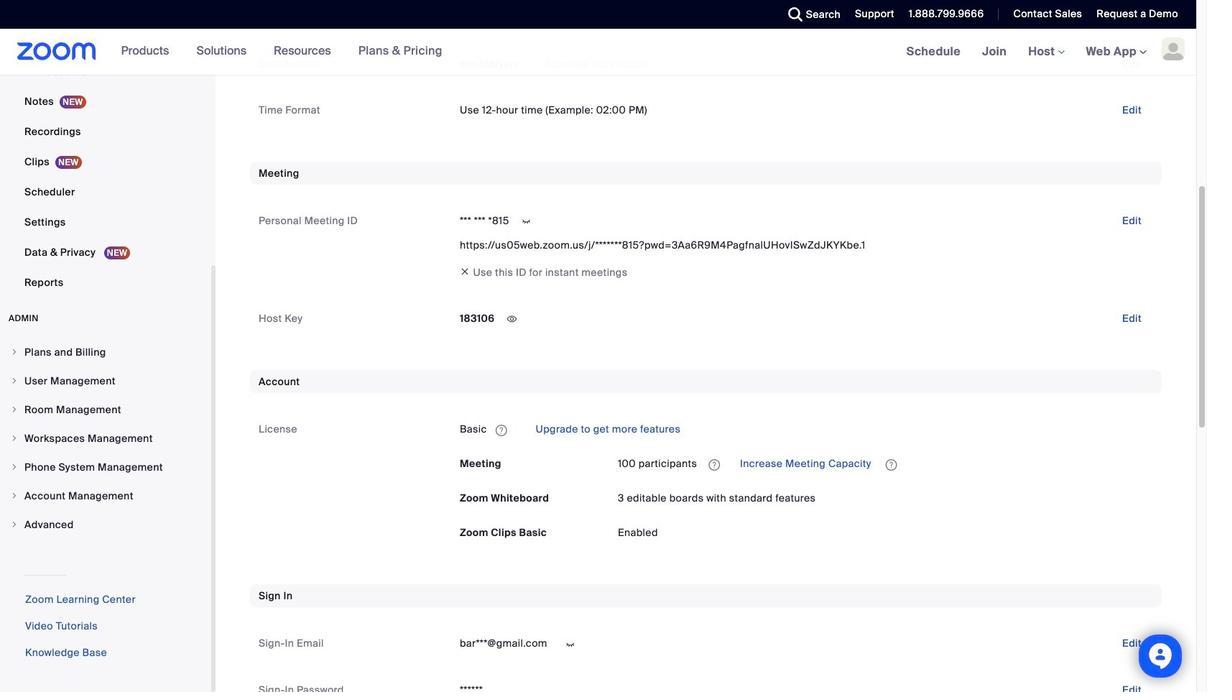 Task type: describe. For each thing, give the bounding box(es) containing it.
2 menu item from the top
[[0, 367, 211, 395]]

product information navigation
[[110, 29, 453, 75]]

profile picture image
[[1162, 37, 1185, 60]]

right image for fourth menu item from the bottom of the "admin menu" menu
[[10, 434, 19, 443]]

show personal meeting id image
[[515, 215, 538, 228]]

zoom logo image
[[17, 42, 96, 60]]

meetings navigation
[[896, 29, 1197, 75]]

3 menu item from the top
[[0, 396, 211, 423]]

right image for 7th menu item from the top
[[10, 520, 19, 529]]

admin menu menu
[[0, 338, 211, 540]]

right image for fifth menu item from the bottom of the "admin menu" menu
[[10, 405, 19, 414]]



Task type: locate. For each thing, give the bounding box(es) containing it.
2 right image from the top
[[10, 434, 19, 443]]

personal menu menu
[[0, 0, 211, 298]]

application
[[618, 452, 1153, 475]]

learn more about increasing meeting capacity image
[[881, 458, 902, 471]]

5 menu item from the top
[[0, 453, 211, 481]]

2 vertical spatial right image
[[10, 520, 19, 529]]

1 vertical spatial right image
[[10, 434, 19, 443]]

1 right image from the top
[[10, 348, 19, 356]]

7 menu item from the top
[[0, 511, 211, 538]]

right image
[[10, 405, 19, 414], [10, 434, 19, 443], [10, 520, 19, 529]]

hide host key image
[[501, 313, 524, 326]]

6 menu item from the top
[[0, 482, 211, 510]]

right image
[[10, 348, 19, 356], [10, 377, 19, 385], [10, 463, 19, 471], [10, 492, 19, 500]]

3 right image from the top
[[10, 520, 19, 529]]

2 right image from the top
[[10, 377, 19, 385]]

1 menu item from the top
[[0, 338, 211, 366]]

1 right image from the top
[[10, 405, 19, 414]]

3 right image from the top
[[10, 463, 19, 471]]

4 right image from the top
[[10, 492, 19, 500]]

4 menu item from the top
[[0, 425, 211, 452]]

0 vertical spatial right image
[[10, 405, 19, 414]]

menu item
[[0, 338, 211, 366], [0, 367, 211, 395], [0, 396, 211, 423], [0, 425, 211, 452], [0, 453, 211, 481], [0, 482, 211, 510], [0, 511, 211, 538]]

banner
[[0, 29, 1197, 75]]



Task type: vqa. For each thing, say whether or not it's contained in the screenshot.
Personal
no



